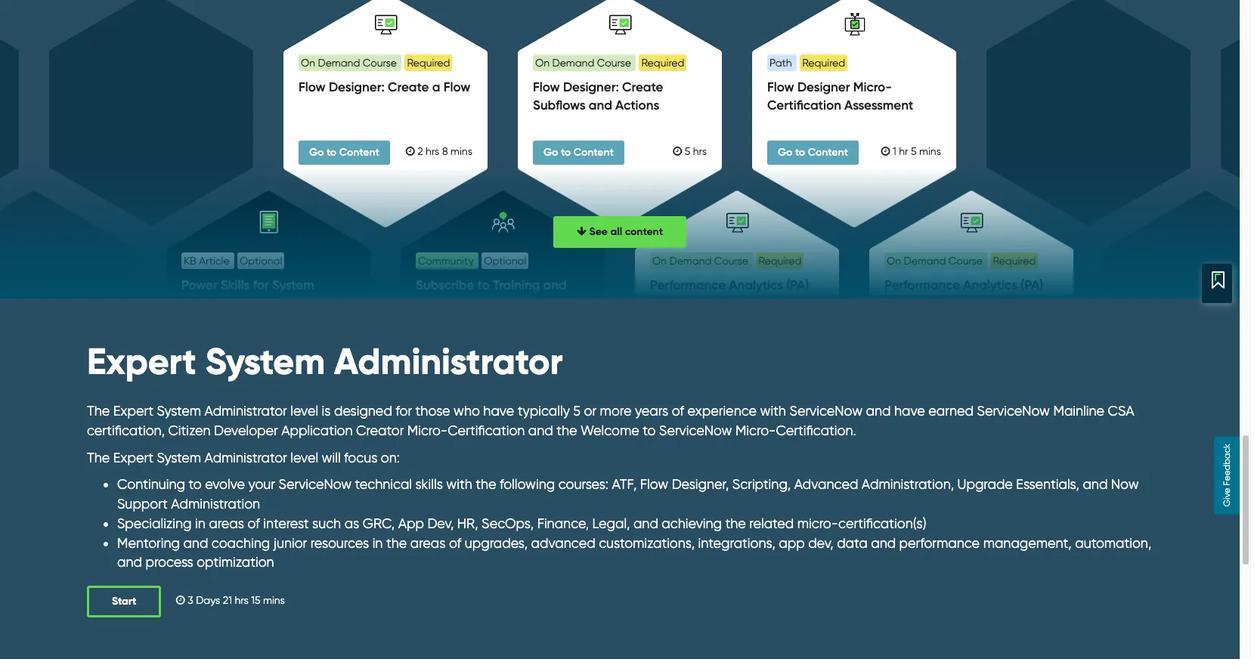 Task type: describe. For each thing, give the bounding box(es) containing it.
system inside power skills for system administrator
[[272, 277, 314, 292]]

performance
[[899, 535, 980, 551]]

coaching
[[212, 535, 270, 551]]

on for flow designer: create a flow
[[301, 56, 315, 68]]

and inside flow designer: create subflows and actions
[[589, 97, 612, 112]]

flow for flow designer: create subflows and actions
[[533, 79, 560, 94]]

performance analytics (pa) essentials image
[[726, 211, 749, 234]]

support
[[117, 496, 168, 512]]

app
[[398, 515, 424, 531]]

21
[[223, 594, 232, 607]]

on for performance analytics (pa) essentials
[[652, 255, 667, 267]]

articles
[[493, 296, 537, 311]]

the expert system administrator level will focus on:
[[87, 450, 403, 465]]

scripting,
[[732, 477, 791, 492]]

and left now on the right bottom of the page
[[1083, 477, 1108, 492]]

8
[[442, 145, 448, 157]]

flow designer: create subflows and actions image
[[609, 12, 632, 35]]

on demand course required for a
[[301, 56, 450, 68]]

servicenow right earned
[[977, 403, 1050, 419]]

2 optional from the left
[[484, 255, 526, 267]]

1 vertical spatial in
[[372, 535, 383, 551]]

and down typically
[[528, 423, 553, 438]]

the up integrations,
[[725, 515, 746, 531]]

3
[[188, 594, 193, 607]]

evolve
[[205, 477, 245, 492]]

dev,
[[808, 535, 834, 551]]

automation,
[[1075, 535, 1151, 551]]

kb article optional
[[184, 255, 282, 267]]

certification,
[[87, 423, 165, 438]]

servicenow inside continuing to evolve your servicenow technical skills with the following courses: atf, flow designer, scripting, advanced administration, upgrade essentials, and now support administration specializing in areas of interest such as grc, app dev, hr, secops, finance, legal, and achieving the related micro-certification(s) mentoring and coaching junior resources in the areas of upgrades, advanced customizations, integrations, app dev, data and performance management, automation, and process optimization
[[279, 477, 352, 492]]

2 hrs 8 mins
[[415, 145, 472, 157]]

and up 'customizations,'
[[633, 515, 658, 531]]

performance analytics (pa) simulator - micro certification
[[884, 277, 1043, 329]]

create for and
[[622, 79, 663, 94]]

1 horizontal spatial micro-
[[735, 423, 776, 438]]

expert for the expert system administrator level will focus on:
[[113, 450, 153, 465]]

-
[[944, 296, 951, 311]]

administration
[[171, 496, 260, 512]]

power skills for system administrator
[[181, 277, 314, 311]]

create for flow
[[388, 79, 429, 94]]

upgrades,
[[465, 535, 528, 551]]

technical
[[355, 477, 412, 492]]

now
[[1111, 477, 1139, 492]]

advanced
[[531, 535, 595, 551]]

related
[[749, 515, 794, 531]]

flow designer: create a flow
[[299, 79, 470, 94]]

0 horizontal spatial of
[[248, 515, 260, 531]]

for inside power skills for system administrator
[[253, 277, 269, 292]]

legal,
[[592, 515, 630, 531]]

earned
[[928, 403, 974, 419]]

level for is
[[290, 403, 318, 419]]

micro-
[[797, 515, 838, 531]]

the for the expert system administrator level will focus on:
[[87, 450, 110, 465]]

certification.
[[776, 423, 856, 438]]

specializing
[[117, 515, 192, 531]]

hrs for flow designer: create a flow
[[426, 145, 439, 157]]

15
[[251, 594, 260, 607]]

3 days 21 hrs 15 mins
[[185, 594, 285, 607]]

2
[[417, 145, 423, 157]]

required for flow designer: create a flow
[[407, 56, 450, 68]]

performance for simulator
[[884, 277, 960, 292]]

to inside the expert system administrator level is designed for those who have typically 5 or more years of experience with servicenow and have earned servicenow mainline csa certification, citizen developer application creator micro-certification and the welcome to servicenow micro-certification.
[[643, 423, 656, 438]]

simulator
[[884, 296, 941, 311]]

required for performance analytics (pa) simulator - micro certification
[[993, 255, 1036, 267]]

developer
[[214, 423, 278, 438]]

all
[[610, 225, 622, 238]]

1 have from the left
[[483, 403, 514, 419]]

achieving
[[662, 515, 722, 531]]

days
[[196, 594, 220, 607]]

continuing
[[117, 477, 185, 492]]

system down citizen
[[157, 450, 201, 465]]

micro
[[954, 296, 986, 311]]

certification inside flow designer micro- certification assessment
[[767, 97, 841, 112]]

flow designer micro- certification assessment
[[767, 79, 913, 112]]

level for will
[[290, 450, 318, 465]]

course for simulator
[[949, 255, 983, 267]]

expert for the expert system administrator level is designed for those who have typically 5 or more years of experience with servicenow and have earned servicenow mainline csa certification, citizen developer application creator micro-certification and the welcome to servicenow micro-certification.
[[113, 403, 153, 419]]

and down certification(s)
[[871, 535, 896, 551]]

start button
[[87, 586, 161, 618]]

following
[[500, 477, 555, 492]]

kb
[[184, 255, 196, 267]]

course for essentials
[[714, 255, 748, 267]]

hrs for flow designer: create subflows and actions
[[693, 145, 707, 157]]

demand for performance analytics (pa) simulator - micro certification
[[904, 255, 946, 267]]

designed
[[334, 403, 392, 419]]

feed
[[416, 314, 445, 329]]

flow designer: create a flow image
[[375, 12, 398, 35]]

start
[[112, 595, 136, 608]]

clock o image for flow designer micro- certification assessment
[[881, 146, 890, 156]]

years
[[635, 403, 668, 419]]

subflows
[[533, 97, 585, 112]]

management,
[[983, 535, 1072, 551]]

or
[[584, 403, 597, 419]]

csa
[[1108, 403, 1134, 419]]

rss
[[540, 296, 562, 311]]

integrations,
[[698, 535, 775, 551]]

(pa) for performance analytics (pa) essentials
[[786, 277, 809, 292]]

atf,
[[612, 477, 637, 492]]

servicenow up the certification.
[[789, 403, 863, 419]]

certification inside performance analytics (pa) simulator - micro certification
[[884, 314, 958, 329]]

and inside subscribe to training and certification articles rss feed
[[543, 277, 567, 292]]

subscribe
[[416, 277, 474, 292]]

community optional
[[418, 255, 526, 267]]

required for flow designer: create subflows and actions
[[641, 56, 684, 68]]

flow designer: create subflows and actions element
[[533, 77, 707, 133]]

5 hrs
[[682, 145, 707, 157]]

certification inside the expert system administrator level is designed for those who have typically 5 or more years of experience with servicenow and have earned servicenow mainline csa certification, citizen developer application creator micro-certification and the welcome to servicenow micro-certification.
[[448, 423, 525, 438]]

mentoring
[[117, 535, 180, 551]]

2 horizontal spatial 5
[[911, 145, 917, 157]]

dev,
[[427, 515, 454, 531]]

system inside the expert system administrator level is designed for those who have typically 5 or more years of experience with servicenow and have earned servicenow mainline csa certification, citizen developer application creator micro-certification and the welcome to servicenow micro-certification.
[[157, 403, 201, 419]]

actions
[[615, 97, 659, 112]]

data
[[837, 535, 868, 551]]

mins for flow designer micro- certification assessment
[[919, 145, 941, 157]]

course for a
[[363, 56, 397, 68]]

arrow down image
[[577, 226, 587, 237]]

0 horizontal spatial in
[[195, 515, 205, 531]]

content
[[625, 225, 663, 238]]

flow for flow designer: create a flow
[[299, 79, 326, 94]]

performance analytics (pa) essentials
[[650, 277, 809, 311]]

upgrade
[[957, 477, 1013, 492]]

power
[[181, 277, 218, 292]]

clock o image left "3"
[[176, 595, 185, 606]]

power skills for system administrator element
[[181, 276, 355, 331]]

administrator down feed
[[334, 340, 563, 384]]

welcome
[[581, 423, 639, 438]]

subscribe to training and certification articles rss feed image
[[492, 211, 515, 234]]

power skills for system administrator image
[[258, 211, 280, 234]]

see all content
[[587, 225, 663, 238]]



Task type: locate. For each thing, give the bounding box(es) containing it.
to inside subscribe to training and certification articles rss feed
[[477, 277, 490, 292]]

with right the skills
[[446, 477, 472, 492]]

administration,
[[862, 477, 954, 492]]

1 horizontal spatial designer:
[[563, 79, 619, 94]]

2 have from the left
[[894, 403, 925, 419]]

2 analytics from the left
[[963, 277, 1017, 292]]

advanced
[[794, 477, 858, 492]]

with
[[760, 403, 786, 419], [446, 477, 472, 492]]

0 vertical spatial of
[[672, 403, 684, 419]]

designer: up subflows
[[563, 79, 619, 94]]

for left "those"
[[396, 403, 412, 419]]

required up 'performance analytics (pa) essentials'
[[759, 255, 802, 267]]

areas down administration
[[209, 515, 244, 531]]

micro- up assessment
[[853, 79, 892, 94]]

1 vertical spatial of
[[248, 515, 260, 531]]

experience
[[687, 403, 757, 419]]

flow for flow designer micro- certification assessment
[[767, 79, 794, 94]]

required up a
[[407, 56, 450, 68]]

level inside the expert system administrator level is designed for those who have typically 5 or more years of experience with servicenow and have earned servicenow mainline csa certification, citizen developer application creator micro-certification and the welcome to servicenow micro-certification.
[[290, 403, 318, 419]]

the down typically
[[557, 423, 577, 438]]

demand for performance analytics (pa) essentials
[[669, 255, 712, 267]]

the down "app"
[[386, 535, 407, 551]]

2 designer: from the left
[[563, 79, 619, 94]]

1 vertical spatial for
[[396, 403, 412, 419]]

grc,
[[363, 515, 395, 531]]

0 vertical spatial in
[[195, 515, 205, 531]]

1 horizontal spatial hrs
[[426, 145, 439, 157]]

and up rss
[[543, 277, 567, 292]]

1 horizontal spatial 5
[[685, 145, 690, 157]]

optional up skills
[[240, 255, 282, 267]]

certification down the designer
[[767, 97, 841, 112]]

create
[[388, 79, 429, 94], [622, 79, 663, 94]]

1 (pa) from the left
[[786, 277, 809, 292]]

1 vertical spatial level
[[290, 450, 318, 465]]

to inside continuing to evolve your servicenow technical skills with the following courses: atf, flow designer, scripting, advanced administration, upgrade essentials, and now support administration specializing in areas of interest such as grc, app dev, hr, secops, finance, legal, and achieving the related micro-certification(s) mentoring and coaching junior resources in the areas of upgrades, advanced customizations, integrations, app dev, data and performance management, automation, and process optimization
[[189, 477, 202, 492]]

who
[[454, 403, 480, 419]]

mins right the 15
[[263, 594, 285, 607]]

(pa) for performance analytics (pa) simulator - micro certification
[[1021, 277, 1043, 292]]

to
[[477, 277, 490, 292], [643, 423, 656, 438], [189, 477, 202, 492]]

on demand course required for subflows
[[535, 56, 684, 68]]

administrator
[[181, 296, 261, 311], [334, 340, 563, 384], [204, 403, 287, 419], [204, 450, 287, 465]]

flow inside flow designer: create subflows and actions
[[533, 79, 560, 94]]

2 horizontal spatial of
[[672, 403, 684, 419]]

2 horizontal spatial to
[[643, 423, 656, 438]]

article
[[199, 255, 229, 267]]

course up 'performance analytics (pa) essentials'
[[714, 255, 748, 267]]

of inside the expert system administrator level is designed for those who have typically 5 or more years of experience with servicenow and have earned servicenow mainline csa certification, citizen developer application creator micro-certification and the welcome to servicenow micro-certification.
[[672, 403, 684, 419]]

1 horizontal spatial in
[[372, 535, 383, 551]]

1 vertical spatial to
[[643, 423, 656, 438]]

1 horizontal spatial to
[[477, 277, 490, 292]]

clock o image left the 2
[[406, 146, 415, 156]]

analytics for essentials
[[729, 277, 783, 292]]

system up citizen
[[157, 403, 201, 419]]

performance for essentials
[[650, 277, 726, 292]]

creator
[[356, 423, 404, 438]]

flow inside flow designer micro- certification assessment
[[767, 79, 794, 94]]

micro- inside flow designer micro- certification assessment
[[853, 79, 892, 94]]

of right years
[[672, 403, 684, 419]]

level left is
[[290, 403, 318, 419]]

analytics for simulator
[[963, 277, 1017, 292]]

on for performance analytics (pa) simulator - micro certification
[[887, 255, 901, 267]]

a
[[432, 79, 440, 94]]

designer: for a
[[329, 79, 385, 94]]

servicenow down experience
[[659, 423, 732, 438]]

performance analytics (pa) simulator - micro certification element
[[884, 276, 1058, 331]]

essentials
[[650, 296, 708, 311]]

5 inside the expert system administrator level is designed for those who have typically 5 or more years of experience with servicenow and have earned servicenow mainline csa certification, citizen developer application creator micro-certification and the welcome to servicenow micro-certification.
[[573, 403, 581, 419]]

2 vertical spatial expert
[[113, 450, 153, 465]]

on for flow designer: create subflows and actions
[[535, 56, 550, 68]]

certification inside subscribe to training and certification articles rss feed
[[416, 296, 490, 311]]

on demand course required
[[301, 56, 450, 68], [535, 56, 684, 68], [652, 255, 802, 267], [887, 255, 1036, 267]]

0 horizontal spatial with
[[446, 477, 472, 492]]

analytics inside performance analytics (pa) simulator - micro certification
[[963, 277, 1017, 292]]

1 horizontal spatial (pa)
[[1021, 277, 1043, 292]]

1 horizontal spatial create
[[622, 79, 663, 94]]

1 hr 5 mins
[[890, 145, 941, 157]]

demand for flow designer: create subflows and actions
[[552, 56, 594, 68]]

0 vertical spatial areas
[[209, 515, 244, 531]]

administrator down the developer
[[204, 450, 287, 465]]

flow designer micro-certification assessment image
[[844, 12, 866, 35]]

course for subflows
[[597, 56, 631, 68]]

2 vertical spatial of
[[449, 535, 461, 551]]

micro- down experience
[[735, 423, 776, 438]]

1
[[893, 145, 896, 157]]

performance up simulator
[[884, 277, 960, 292]]

to for with
[[189, 477, 202, 492]]

analytics up the micro
[[963, 277, 1017, 292]]

with inside continuing to evolve your servicenow technical skills with the following courses: atf, flow designer, scripting, advanced administration, upgrade essentials, and now support administration specializing in areas of interest such as grc, app dev, hr, secops, finance, legal, and achieving the related micro-certification(s) mentoring and coaching junior resources in the areas of upgrades, advanced customizations, integrations, app dev, data and performance management, automation, and process optimization
[[446, 477, 472, 492]]

mins
[[451, 145, 472, 157], [919, 145, 941, 157], [263, 594, 285, 607]]

demand up the flow designer: create a flow
[[318, 56, 360, 68]]

secops,
[[482, 515, 534, 531]]

0 horizontal spatial areas
[[209, 515, 244, 531]]

will
[[322, 450, 341, 465]]

2 (pa) from the left
[[1021, 277, 1043, 292]]

0 vertical spatial with
[[760, 403, 786, 419]]

optional up training
[[484, 255, 526, 267]]

1 horizontal spatial with
[[760, 403, 786, 419]]

to for feed
[[477, 277, 490, 292]]

subscribe to training and certification articles rss feed element
[[416, 276, 590, 331]]

flow designer: create a flow element
[[299, 77, 472, 133]]

on demand course required up 'performance analytics (pa) essentials'
[[652, 255, 802, 267]]

administrator down skills
[[181, 296, 261, 311]]

required up the designer
[[802, 56, 845, 68]]

clock o image down flow designer: create subflows and actions element
[[673, 146, 682, 156]]

1 level from the top
[[290, 403, 318, 419]]

1 horizontal spatial optional
[[484, 255, 526, 267]]

for right skills
[[253, 277, 269, 292]]

the up certification,
[[87, 403, 110, 419]]

for inside the expert system administrator level is designed for those who have typically 5 or more years of experience with servicenow and have earned servicenow mainline csa certification, citizen developer application creator micro-certification and the welcome to servicenow micro-certification.
[[396, 403, 412, 419]]

1 vertical spatial expert
[[113, 403, 153, 419]]

on demand course required down performance analytics (pa) simulator - micro certification image
[[887, 255, 1036, 267]]

2 horizontal spatial micro-
[[853, 79, 892, 94]]

and left earned
[[866, 403, 891, 419]]

of up coaching
[[248, 515, 260, 531]]

on demand course required up flow designer: create subflows and actions
[[535, 56, 684, 68]]

2 level from the top
[[290, 450, 318, 465]]

to down years
[[643, 423, 656, 438]]

designer: inside flow designer: create subflows and actions
[[563, 79, 619, 94]]

clock o image
[[406, 146, 415, 156], [673, 146, 682, 156], [881, 146, 890, 156], [176, 595, 185, 606]]

administrator up the developer
[[204, 403, 287, 419]]

1 create from the left
[[388, 79, 429, 94]]

0 horizontal spatial analytics
[[729, 277, 783, 292]]

expert
[[87, 340, 196, 384], [113, 403, 153, 419], [113, 450, 153, 465]]

and
[[589, 97, 612, 112], [543, 277, 567, 292], [866, 403, 891, 419], [528, 423, 553, 438], [1083, 477, 1108, 492], [633, 515, 658, 531], [183, 535, 208, 551], [871, 535, 896, 551], [117, 554, 142, 570]]

finance,
[[537, 515, 589, 531]]

the
[[87, 403, 110, 419], [87, 450, 110, 465]]

the down certification,
[[87, 450, 110, 465]]

required for performance analytics (pa) essentials
[[759, 255, 802, 267]]

required up actions
[[641, 56, 684, 68]]

the inside the expert system administrator level is designed for those who have typically 5 or more years of experience with servicenow and have earned servicenow mainline csa certification, citizen developer application creator micro-certification and the welcome to servicenow micro-certification.
[[87, 403, 110, 419]]

performance analytics (pa) essentials element
[[650, 276, 824, 331]]

as
[[344, 515, 359, 531]]

demand up essentials
[[669, 255, 712, 267]]

continuing to evolve your servicenow technical skills with the following courses: atf, flow designer, scripting, advanced administration, upgrade essentials, and now support administration specializing in areas of interest such as grc, app dev, hr, secops, finance, legal, and achieving the related micro-certification(s) mentoring and coaching junior resources in the areas of upgrades, advanced customizations, integrations, app dev, data and performance management, automation, and process optimization
[[117, 477, 1151, 570]]

course
[[363, 56, 397, 68], [597, 56, 631, 68], [714, 255, 748, 267], [949, 255, 983, 267]]

1 optional from the left
[[240, 255, 282, 267]]

1 the from the top
[[87, 403, 110, 419]]

micro-
[[853, 79, 892, 94], [407, 423, 448, 438], [735, 423, 776, 438]]

of down hr,
[[449, 535, 461, 551]]

demand up flow designer: create subflows and actions
[[552, 56, 594, 68]]

the left following at the left bottom of the page
[[476, 477, 496, 492]]

resources
[[310, 535, 369, 551]]

have right who
[[483, 403, 514, 419]]

assessment
[[844, 97, 913, 112]]

areas down dev,
[[410, 535, 446, 551]]

0 horizontal spatial have
[[483, 403, 514, 419]]

performance inside performance analytics (pa) simulator - micro certification
[[884, 277, 960, 292]]

expert inside the expert system administrator level is designed for those who have typically 5 or more years of experience with servicenow and have earned servicenow mainline csa certification, citizen developer application creator micro-certification and the welcome to servicenow micro-certification.
[[113, 403, 153, 419]]

(pa)
[[786, 277, 809, 292], [1021, 277, 1043, 292]]

junior
[[273, 535, 307, 551]]

clock o image left 1
[[881, 146, 890, 156]]

1 analytics from the left
[[729, 277, 783, 292]]

0 vertical spatial level
[[290, 403, 318, 419]]

mins right the hr
[[919, 145, 941, 157]]

5
[[685, 145, 690, 157], [911, 145, 917, 157], [573, 403, 581, 419]]

and up process
[[183, 535, 208, 551]]

2 create from the left
[[622, 79, 663, 94]]

with up the certification.
[[760, 403, 786, 419]]

on demand course required for essentials
[[652, 255, 802, 267]]

0 horizontal spatial designer:
[[329, 79, 385, 94]]

create up actions
[[622, 79, 663, 94]]

the inside the expert system administrator level is designed for those who have typically 5 or more years of experience with servicenow and have earned servicenow mainline csa certification, citizen developer application creator micro-certification and the welcome to servicenow micro-certification.
[[557, 423, 577, 438]]

0 horizontal spatial for
[[253, 277, 269, 292]]

designer:
[[329, 79, 385, 94], [563, 79, 619, 94]]

more
[[600, 403, 632, 419]]

to down community optional
[[477, 277, 490, 292]]

1 horizontal spatial mins
[[451, 145, 472, 157]]

0 horizontal spatial to
[[189, 477, 202, 492]]

1 horizontal spatial of
[[449, 535, 461, 551]]

0 horizontal spatial performance
[[650, 277, 726, 292]]

focus
[[344, 450, 377, 465]]

skills
[[415, 477, 443, 492]]

0 vertical spatial expert
[[87, 340, 196, 384]]

0 horizontal spatial micro-
[[407, 423, 448, 438]]

on demand course required for simulator
[[887, 255, 1036, 267]]

performance inside 'performance analytics (pa) essentials'
[[650, 277, 726, 292]]

of
[[672, 403, 684, 419], [248, 515, 260, 531], [449, 535, 461, 551]]

0 horizontal spatial (pa)
[[786, 277, 809, 292]]

1 horizontal spatial areas
[[410, 535, 446, 551]]

designer: for subflows
[[563, 79, 619, 94]]

create inside flow designer: create subflows and actions
[[622, 79, 663, 94]]

1 performance from the left
[[650, 277, 726, 292]]

(pa) inside performance analytics (pa) simulator - micro certification
[[1021, 277, 1043, 292]]

training
[[493, 277, 540, 292]]

1 vertical spatial areas
[[410, 535, 446, 551]]

optional
[[240, 255, 282, 267], [484, 255, 526, 267]]

required
[[407, 56, 450, 68], [641, 56, 684, 68], [802, 56, 845, 68], [759, 255, 802, 267], [993, 255, 1036, 267]]

community
[[418, 255, 474, 267]]

certification down simulator
[[884, 314, 958, 329]]

performance analytics (pa) simulator - micro certification image
[[961, 211, 983, 234]]

citizen
[[168, 423, 211, 438]]

on demand course required up the flow designer: create a flow
[[301, 56, 450, 68]]

1 designer: from the left
[[329, 79, 385, 94]]

demand up simulator
[[904, 255, 946, 267]]

create left a
[[388, 79, 429, 94]]

0 vertical spatial to
[[477, 277, 490, 292]]

courses:
[[558, 477, 608, 492]]

essentials,
[[1016, 477, 1079, 492]]

system right skills
[[272, 277, 314, 292]]

0 vertical spatial the
[[87, 403, 110, 419]]

such
[[312, 515, 341, 531]]

1 horizontal spatial for
[[396, 403, 412, 419]]

in down grc,
[[372, 535, 383, 551]]

2 horizontal spatial mins
[[919, 145, 941, 157]]

system down power skills for system administrator element
[[205, 340, 325, 384]]

0 horizontal spatial create
[[388, 79, 429, 94]]

1 vertical spatial the
[[87, 450, 110, 465]]

0 horizontal spatial mins
[[263, 594, 285, 607]]

interest
[[263, 515, 309, 531]]

see all content button
[[553, 216, 686, 248]]

certification down who
[[448, 423, 525, 438]]

micro- down "those"
[[407, 423, 448, 438]]

in
[[195, 515, 205, 531], [372, 535, 383, 551]]

have left earned
[[894, 403, 925, 419]]

expert system administrator
[[87, 340, 563, 384]]

level left will
[[290, 450, 318, 465]]

analytics down performance analytics (pa) essentials image
[[729, 277, 783, 292]]

hrs
[[426, 145, 439, 157], [693, 145, 707, 157], [235, 594, 248, 607]]

servicenow down will
[[279, 477, 352, 492]]

designer,
[[672, 477, 729, 492]]

performance up essentials
[[650, 277, 726, 292]]

areas
[[209, 515, 244, 531], [410, 535, 446, 551]]

on
[[301, 56, 315, 68], [535, 56, 550, 68], [652, 255, 667, 267], [887, 255, 901, 267]]

hr,
[[457, 515, 478, 531]]

analytics inside 'performance analytics (pa) essentials'
[[729, 277, 783, 292]]

mins for flow designer: create a flow
[[451, 145, 472, 157]]

1 horizontal spatial have
[[894, 403, 925, 419]]

mins right 8
[[451, 145, 472, 157]]

flow inside continuing to evolve your servicenow technical skills with the following courses: atf, flow designer, scripting, advanced administration, upgrade essentials, and now support administration specializing in areas of interest such as grc, app dev, hr, secops, finance, legal, and achieving the related micro-certification(s) mentoring and coaching junior resources in the areas of upgrades, advanced customizations, integrations, app dev, data and performance management, automation, and process optimization
[[640, 477, 668, 492]]

certification(s)
[[838, 515, 926, 531]]

hr
[[899, 145, 908, 157]]

is
[[322, 403, 331, 419]]

2 vertical spatial to
[[189, 477, 202, 492]]

demand
[[318, 56, 360, 68], [552, 56, 594, 68], [669, 255, 712, 267], [904, 255, 946, 267]]

1 horizontal spatial analytics
[[963, 277, 1017, 292]]

2 horizontal spatial hrs
[[693, 145, 707, 157]]

system
[[272, 277, 314, 292], [205, 340, 325, 384], [157, 403, 201, 419], [157, 450, 201, 465]]

your
[[248, 477, 275, 492]]

designer: down flow designer: create a flow icon
[[329, 79, 385, 94]]

course down performance analytics (pa) simulator - micro certification image
[[949, 255, 983, 267]]

demand for flow designer: create a flow
[[318, 56, 360, 68]]

1 vertical spatial with
[[446, 477, 472, 492]]

clock o image for flow designer: create subflows and actions
[[673, 146, 682, 156]]

course up flow designer: create subflows and actions
[[597, 56, 631, 68]]

2 the from the top
[[87, 450, 110, 465]]

path required
[[770, 56, 845, 68]]

required up performance analytics (pa) simulator - micro certification element
[[993, 255, 1036, 267]]

application
[[281, 423, 353, 438]]

process
[[145, 554, 193, 570]]

certification down subscribe
[[416, 296, 490, 311]]

for
[[253, 277, 269, 292], [396, 403, 412, 419]]

subscribe to training and certification articles rss feed
[[416, 277, 567, 329]]

the for the expert system administrator level is designed for those who have typically 5 or more years of experience with servicenow and have earned servicenow mainline csa certification, citizen developer application creator micro-certification and the welcome to servicenow micro-certification.
[[87, 403, 110, 419]]

0 horizontal spatial hrs
[[235, 594, 248, 607]]

analytics
[[729, 277, 783, 292], [963, 277, 1017, 292]]

mainline
[[1053, 403, 1104, 419]]

administrator inside power skills for system administrator
[[181, 296, 261, 311]]

administrator inside the expert system administrator level is designed for those who have typically 5 or more years of experience with servicenow and have earned servicenow mainline csa certification, citizen developer application creator micro-certification and the welcome to servicenow micro-certification.
[[204, 403, 287, 419]]

course up the flow designer: create a flow
[[363, 56, 397, 68]]

to up administration
[[189, 477, 202, 492]]

typically
[[518, 403, 570, 419]]

flow designer: create subflows and actions
[[533, 79, 663, 112]]

flow designer micro-certification assessment element
[[767, 77, 941, 133]]

1 horizontal spatial performance
[[884, 277, 960, 292]]

(pa) inside 'performance analytics (pa) essentials'
[[786, 277, 809, 292]]

optimization
[[197, 554, 274, 570]]

with inside the expert system administrator level is designed for those who have typically 5 or more years of experience with servicenow and have earned servicenow mainline csa certification, citizen developer application creator micro-certification and the welcome to servicenow micro-certification.
[[760, 403, 786, 419]]

and left actions
[[589, 97, 612, 112]]

in down administration
[[195, 515, 205, 531]]

2 performance from the left
[[884, 277, 960, 292]]

0 horizontal spatial 5
[[573, 403, 581, 419]]

those
[[415, 403, 450, 419]]

and down mentoring
[[117, 554, 142, 570]]

0 horizontal spatial optional
[[240, 255, 282, 267]]

0 vertical spatial for
[[253, 277, 269, 292]]

clock o image for flow designer: create a flow
[[406, 146, 415, 156]]

performance
[[650, 277, 726, 292], [884, 277, 960, 292]]



Task type: vqa. For each thing, say whether or not it's contained in the screenshot.
Certification in the "Flow Designer Micro- Certification Assessment"
yes



